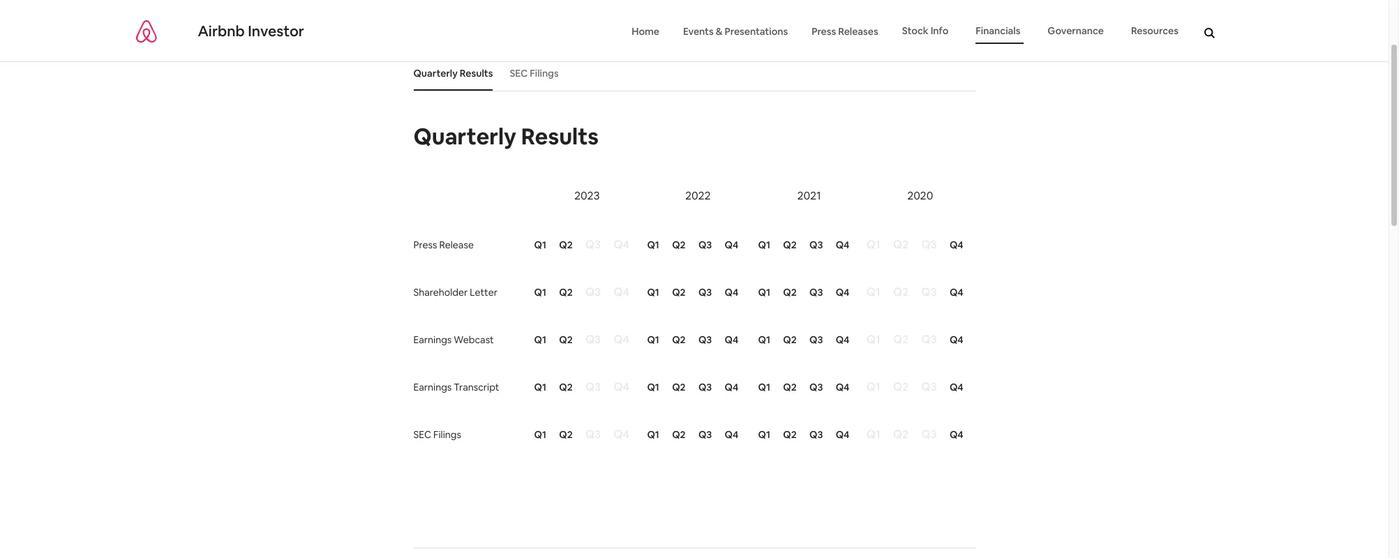 Task type: locate. For each thing, give the bounding box(es) containing it.
1 vertical spatial sec filings
[[414, 429, 461, 441]]

0 horizontal spatial results
[[460, 67, 493, 80]]

press release element down 2023
[[531, 221, 643, 269]]

0 vertical spatial quarterly
[[414, 67, 458, 80]]

sec filings link
[[510, 56, 559, 91]]

quarterly results
[[414, 67, 493, 80], [414, 122, 599, 151]]

filings
[[530, 67, 559, 80], [434, 429, 461, 441]]

press release element
[[531, 221, 643, 269], [643, 221, 753, 269], [753, 221, 866, 269], [866, 221, 976, 269]]

press left 'releases'
[[812, 25, 836, 38]]

0 horizontal spatial sec
[[414, 429, 431, 441]]

sec filings
[[510, 67, 559, 80], [414, 429, 461, 441]]

sec
[[510, 67, 528, 80], [414, 429, 431, 441]]

0 horizontal spatial sec filings
[[414, 429, 461, 441]]

1 earnings transcript element from the left
[[531, 364, 643, 411]]

stock
[[902, 25, 929, 37]]

q1
[[867, 237, 881, 252], [534, 239, 547, 251], [647, 239, 660, 251], [758, 239, 771, 251], [867, 285, 881, 299], [534, 286, 547, 299], [647, 286, 660, 299], [758, 286, 771, 299], [867, 332, 881, 347], [534, 334, 547, 346], [647, 334, 660, 346], [758, 334, 771, 346], [867, 380, 881, 394], [534, 381, 547, 394], [647, 381, 660, 394], [758, 381, 771, 394], [867, 427, 881, 442], [534, 429, 547, 441], [647, 429, 660, 441], [758, 429, 771, 441]]

q3
[[586, 237, 601, 252], [922, 237, 937, 252], [699, 239, 712, 251], [810, 239, 823, 251], [586, 285, 601, 299], [922, 285, 937, 299], [699, 286, 712, 299], [810, 286, 823, 299], [586, 332, 601, 347], [922, 332, 937, 347], [699, 334, 712, 346], [810, 334, 823, 346], [586, 380, 601, 394], [922, 380, 937, 394], [699, 381, 712, 394], [810, 381, 823, 394], [586, 427, 601, 442], [922, 427, 937, 442], [699, 429, 712, 441], [810, 429, 823, 441]]

0 vertical spatial results
[[460, 67, 493, 80]]

3 earnings webcast element from the left
[[753, 316, 866, 364]]

&
[[716, 25, 723, 38]]

2 earnings from the top
[[414, 381, 452, 394]]

q2
[[894, 237, 909, 252], [559, 239, 573, 251], [672, 239, 686, 251], [783, 239, 797, 251], [894, 285, 909, 299], [559, 286, 573, 299], [672, 286, 686, 299], [783, 286, 797, 299], [894, 332, 909, 347], [559, 334, 573, 346], [672, 334, 686, 346], [783, 334, 797, 346], [894, 380, 909, 394], [559, 381, 573, 394], [672, 381, 686, 394], [783, 381, 797, 394], [894, 427, 909, 442], [559, 429, 573, 441], [672, 429, 686, 441], [783, 429, 797, 441]]

results left sec filings link
[[460, 67, 493, 80]]

1 earnings from the top
[[414, 334, 452, 346]]

4 sec filings element from the left
[[866, 411, 976, 459]]

events & presentations link
[[683, 21, 788, 43]]

press releases link
[[812, 21, 879, 43]]

home link
[[632, 21, 660, 43]]

0 vertical spatial earnings
[[414, 334, 452, 346]]

1 press release element from the left
[[531, 221, 643, 269]]

3 press release element from the left
[[753, 221, 866, 269]]

sec filings element
[[531, 411, 643, 459], [643, 411, 753, 459], [753, 411, 866, 459], [866, 411, 976, 459]]

press release element down 2020
[[866, 221, 976, 269]]

earnings
[[414, 334, 452, 346], [414, 381, 452, 394]]

2 press release element from the left
[[643, 221, 753, 269]]

earnings webcast element
[[531, 316, 643, 364], [643, 316, 753, 364], [753, 316, 866, 364], [866, 316, 976, 364]]

q4 link
[[725, 222, 739, 268], [836, 222, 850, 268], [950, 222, 964, 268], [614, 237, 630, 252], [725, 269, 739, 315], [836, 269, 850, 315], [950, 269, 964, 315], [614, 285, 630, 299], [725, 317, 739, 363], [836, 317, 850, 363], [950, 317, 964, 363], [614, 332, 630, 347], [725, 364, 739, 410], [836, 364, 850, 410], [950, 364, 964, 410], [614, 380, 630, 394], [725, 412, 739, 458], [836, 412, 850, 458], [950, 412, 964, 458], [614, 427, 630, 442]]

1 horizontal spatial sec
[[510, 67, 528, 80]]

press
[[812, 25, 836, 38], [414, 239, 437, 251]]

1 horizontal spatial press
[[812, 25, 836, 38]]

1 horizontal spatial sec filings
[[510, 67, 559, 80]]

menu
[[620, 19, 1194, 44]]

4 press release element from the left
[[866, 221, 976, 269]]

1 vertical spatial filings
[[434, 429, 461, 441]]

press release element down 2021
[[753, 221, 866, 269]]

press left release
[[414, 239, 437, 251]]

0 vertical spatial quarterly results
[[414, 67, 493, 80]]

sec right the "quarterly results" link
[[510, 67, 528, 80]]

results up 2023
[[521, 122, 599, 151]]

1 quarterly results from the top
[[414, 67, 493, 80]]

1 vertical spatial results
[[521, 122, 599, 151]]

press release element down "2022"
[[643, 221, 753, 269]]

shareholder letter element
[[531, 269, 643, 316], [643, 269, 753, 316], [753, 269, 866, 316], [866, 269, 976, 316]]

earnings webcast element containing q3
[[531, 316, 643, 364]]

earnings for earnings webcast
[[414, 334, 452, 346]]

results
[[460, 67, 493, 80], [521, 122, 599, 151]]

0 horizontal spatial press
[[414, 239, 437, 251]]

2021
[[797, 188, 821, 203]]

financials button
[[976, 19, 1024, 44]]

1 horizontal spatial filings
[[530, 67, 559, 80]]

1 vertical spatial earnings
[[414, 381, 452, 394]]

quarterly
[[414, 67, 458, 80], [414, 122, 517, 151]]

events
[[683, 25, 714, 38]]

q2 link
[[559, 222, 575, 268], [672, 222, 688, 268], [783, 222, 799, 268], [894, 237, 911, 252], [559, 269, 575, 315], [672, 269, 688, 315], [783, 269, 799, 315], [894, 285, 911, 299], [559, 317, 575, 363], [672, 317, 688, 363], [783, 317, 799, 363], [894, 332, 911, 347], [559, 364, 575, 410], [672, 364, 688, 410], [783, 364, 799, 410], [894, 380, 911, 394], [559, 412, 575, 458], [672, 412, 688, 458], [783, 412, 799, 458], [894, 427, 911, 442]]

earnings left the transcript
[[414, 381, 452, 394]]

2 quarterly from the top
[[414, 122, 517, 151]]

0 horizontal spatial filings
[[434, 429, 461, 441]]

0 vertical spatial filings
[[530, 67, 559, 80]]

resources
[[1131, 25, 1179, 37]]

press release element containing q3
[[531, 221, 643, 269]]

1 sec filings element from the left
[[531, 411, 643, 459]]

stock info
[[902, 25, 949, 37]]

1 shareholder letter element from the left
[[531, 269, 643, 316]]

sec down earnings transcript
[[414, 429, 431, 441]]

earnings left webcast
[[414, 334, 452, 346]]

4 earnings webcast element from the left
[[866, 316, 976, 364]]

airbnb
[[198, 22, 245, 40]]

1 earnings webcast element from the left
[[531, 316, 643, 364]]

earnings transcript element
[[531, 364, 643, 411], [643, 364, 753, 411], [753, 364, 866, 411], [866, 364, 976, 411]]

sec filings element containing q3
[[531, 411, 643, 459]]

q3 link
[[699, 222, 715, 268], [810, 222, 826, 268], [586, 237, 603, 252], [922, 237, 940, 252], [699, 269, 715, 315], [810, 269, 826, 315], [586, 285, 603, 299], [922, 285, 940, 299], [699, 317, 715, 363], [810, 317, 826, 363], [586, 332, 603, 347], [922, 332, 940, 347], [699, 364, 715, 410], [810, 364, 826, 410], [586, 380, 603, 394], [922, 380, 940, 394], [699, 412, 715, 458], [810, 412, 826, 458], [586, 427, 603, 442], [922, 427, 940, 442]]

0 vertical spatial press
[[812, 25, 836, 38]]

home
[[632, 25, 660, 38]]

earnings transcript
[[414, 381, 499, 394]]

q4
[[614, 237, 630, 252], [725, 239, 739, 251], [836, 239, 850, 251], [950, 239, 964, 251], [614, 285, 630, 299], [725, 286, 739, 299], [836, 286, 850, 299], [950, 286, 964, 299], [614, 332, 630, 347], [725, 334, 739, 346], [836, 334, 850, 346], [950, 334, 964, 346], [614, 380, 630, 394], [725, 381, 739, 394], [836, 381, 850, 394], [950, 381, 964, 394], [614, 427, 630, 442], [725, 429, 739, 441], [836, 429, 850, 441], [950, 429, 964, 441]]

quarterly results link
[[414, 56, 493, 91]]

q1 link
[[534, 222, 549, 268], [647, 222, 662, 268], [758, 222, 773, 268], [867, 237, 883, 252], [534, 269, 549, 315], [647, 269, 662, 315], [758, 269, 773, 315], [867, 285, 883, 299], [534, 317, 549, 363], [647, 317, 662, 363], [758, 317, 773, 363], [867, 332, 883, 347], [534, 364, 549, 410], [647, 364, 662, 410], [758, 364, 773, 410], [867, 380, 883, 394], [534, 412, 549, 458], [647, 412, 662, 458], [758, 412, 773, 458], [867, 427, 883, 442]]

stock info button
[[902, 19, 952, 44]]

1 vertical spatial quarterly
[[414, 122, 517, 151]]

1 vertical spatial quarterly results
[[414, 122, 599, 151]]

1 vertical spatial press
[[414, 239, 437, 251]]

1 horizontal spatial results
[[521, 122, 599, 151]]



Task type: describe. For each thing, give the bounding box(es) containing it.
earnings webcast
[[414, 334, 494, 346]]

0 vertical spatial sec filings
[[510, 67, 559, 80]]

letter
[[470, 286, 498, 299]]

governance
[[1048, 25, 1104, 37]]

shareholder letter
[[414, 286, 498, 299]]

earnings transcript element containing q3
[[531, 364, 643, 411]]

2 quarterly results from the top
[[414, 122, 599, 151]]

info
[[931, 25, 949, 37]]

investor
[[248, 22, 304, 40]]

1 quarterly from the top
[[414, 67, 458, 80]]

3 earnings transcript element from the left
[[753, 364, 866, 411]]

press release
[[414, 239, 474, 251]]

4 shareholder letter element from the left
[[866, 269, 976, 316]]

governance button
[[1048, 19, 1108, 44]]

2 earnings transcript element from the left
[[643, 364, 753, 411]]

events & presentations
[[683, 25, 788, 38]]

airbnb investor link
[[136, 19, 304, 44]]

shareholder letter element containing q3
[[531, 269, 643, 316]]

2 earnings webcast element from the left
[[643, 316, 753, 364]]

2 shareholder letter element from the left
[[643, 269, 753, 316]]

transcript
[[454, 381, 499, 394]]

2020
[[908, 188, 934, 203]]

airbnb investor
[[198, 22, 304, 40]]

3 sec filings element from the left
[[753, 411, 866, 459]]

shareholder
[[414, 286, 468, 299]]

presentations
[[725, 25, 788, 38]]

press releases
[[812, 25, 879, 38]]

3 shareholder letter element from the left
[[753, 269, 866, 316]]

resources button
[[1131, 19, 1183, 44]]

2023
[[574, 188, 600, 203]]

press for press release
[[414, 239, 437, 251]]

2 sec filings element from the left
[[643, 411, 753, 459]]

earnings for earnings transcript
[[414, 381, 452, 394]]

menu containing stock info
[[620, 19, 1194, 44]]

2022
[[686, 188, 711, 203]]

4 earnings transcript element from the left
[[866, 364, 976, 411]]

press for press releases
[[812, 25, 836, 38]]

0 vertical spatial sec
[[510, 67, 528, 80]]

1 vertical spatial sec
[[414, 429, 431, 441]]

financials
[[976, 25, 1021, 37]]

releases
[[838, 25, 879, 38]]

release
[[439, 239, 474, 251]]

click to open search image
[[1205, 28, 1215, 40]]

webcast
[[454, 334, 494, 346]]



Task type: vqa. For each thing, say whether or not it's contained in the screenshot.
ABNB.
no



